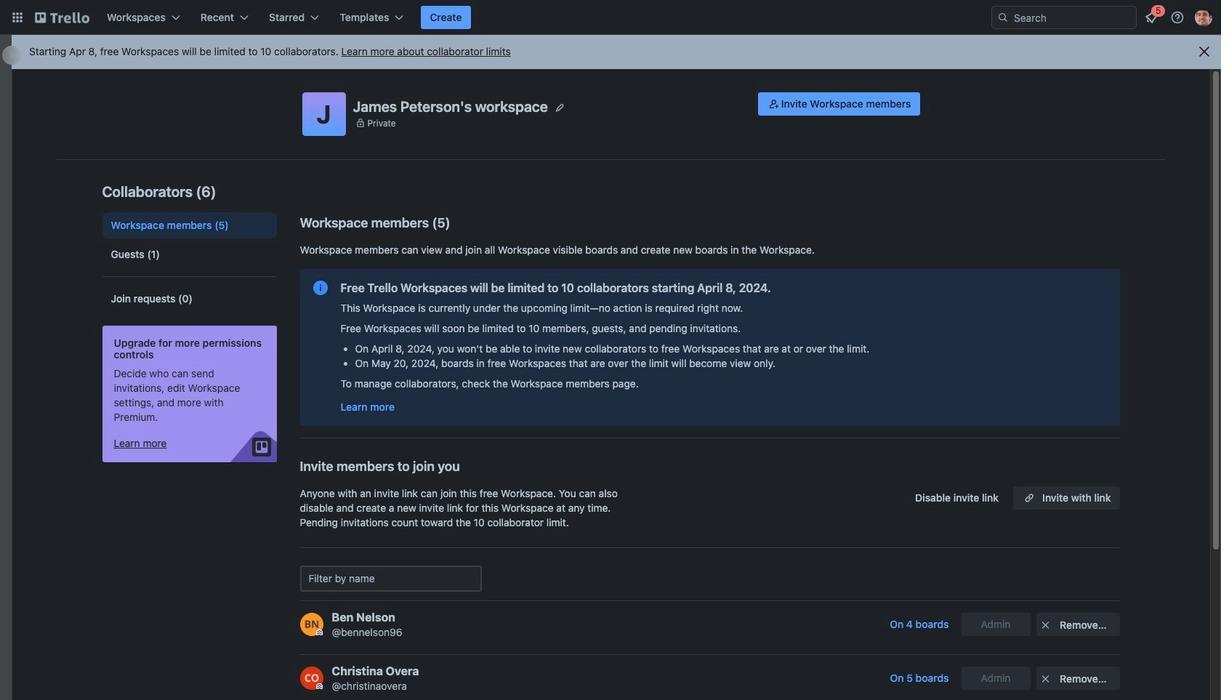 Task type: describe. For each thing, give the bounding box(es) containing it.
open information menu image
[[1170, 10, 1185, 25]]

back to home image
[[35, 6, 89, 29]]

james peterson (jamespeterson93) image
[[1195, 9, 1212, 26]]

5 notifications image
[[1143, 9, 1160, 26]]

sm image for this member is an admin of this workspace. image
[[1038, 672, 1053, 686]]

search image
[[997, 12, 1009, 23]]



Task type: locate. For each thing, give the bounding box(es) containing it.
0 vertical spatial sm image
[[1038, 618, 1053, 632]]

sm image
[[767, 97, 781, 111]]

Filter by name text field
[[300, 566, 482, 592]]

sm image for this member is an admin of this workspace. icon
[[1038, 618, 1053, 632]]

this member is an admin of this workspace. image
[[316, 683, 322, 690]]

sm image
[[1038, 618, 1053, 632], [1038, 672, 1053, 686]]

Search field
[[1009, 7, 1136, 28]]

2 sm image from the top
[[1038, 672, 1053, 686]]

this member is an admin of this workspace. image
[[316, 630, 322, 636]]

1 sm image from the top
[[1038, 618, 1053, 632]]

primary element
[[0, 0, 1221, 35]]

1 vertical spatial sm image
[[1038, 672, 1053, 686]]



Task type: vqa. For each thing, say whether or not it's contained in the screenshot.
the topmost sm ICON
yes



